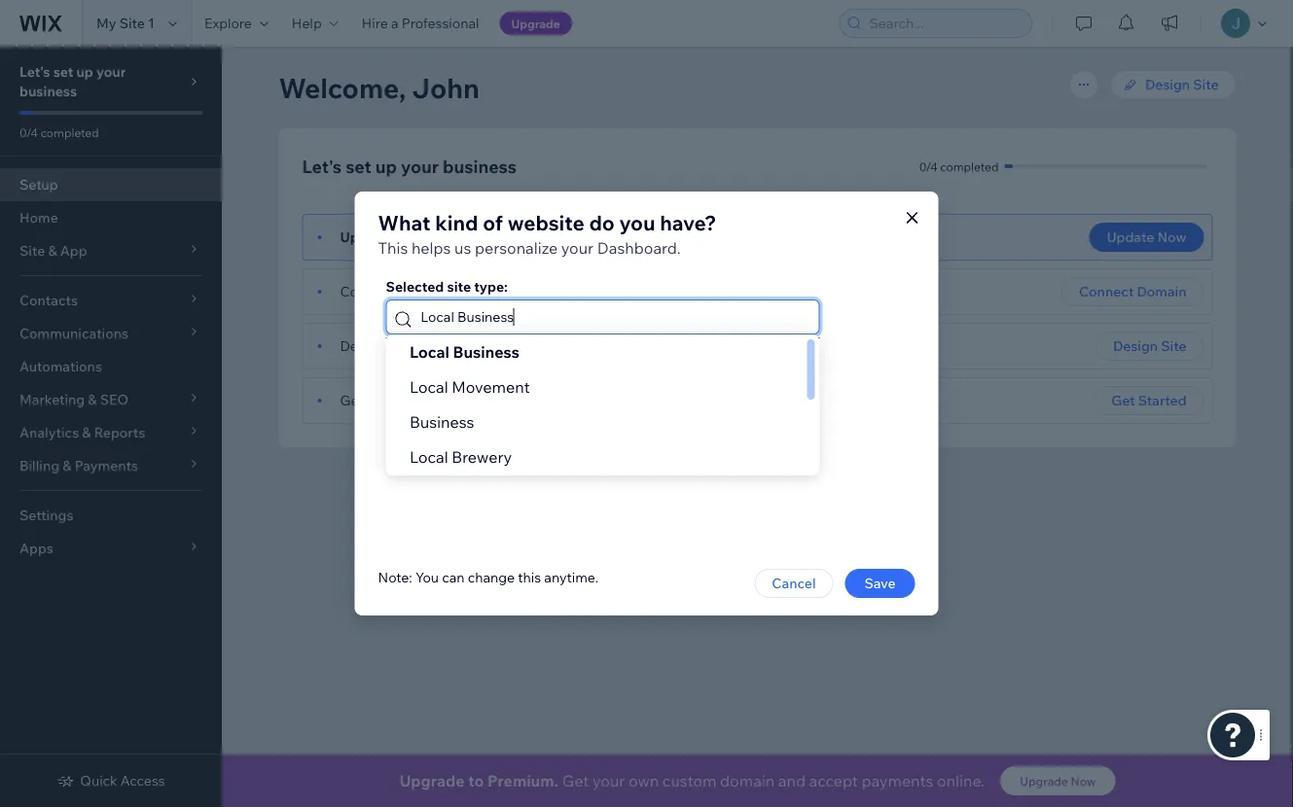 Task type: locate. For each thing, give the bounding box(es) containing it.
2 horizontal spatial site
[[1194, 76, 1219, 93]]

1 horizontal spatial now
[[1158, 229, 1187, 246]]

site
[[424, 229, 448, 246], [447, 278, 471, 295]]

1 vertical spatial 0/4 completed
[[920, 159, 999, 174]]

your inside what kind of website do you have? this helps us personalize your dashboard.
[[561, 238, 594, 258]]

0 vertical spatial site
[[119, 15, 145, 32]]

0 horizontal spatial let's set up your business
[[19, 63, 126, 100]]

upgrade now button
[[1001, 767, 1116, 796]]

business
[[453, 343, 519, 362], [409, 413, 474, 432]]

set inside let's set up your business
[[53, 63, 73, 80]]

0 horizontal spatial domain
[[459, 283, 506, 300]]

site left 'us'
[[424, 229, 448, 246]]

1 vertical spatial 0/4
[[920, 159, 938, 174]]

welcome, john
[[279, 71, 480, 105]]

upgrade for upgrade
[[512, 16, 560, 31]]

1 horizontal spatial site
[[1162, 338, 1187, 355]]

1 vertical spatial site
[[1194, 76, 1219, 93]]

0 horizontal spatial update
[[340, 229, 388, 246]]

connect for connect domain
[[1080, 283, 1134, 300]]

a down this
[[398, 283, 405, 300]]

0 vertical spatial a
[[391, 15, 399, 32]]

let's inside sidebar element
[[19, 63, 50, 80]]

settings
[[19, 507, 73, 524]]

2 horizontal spatial get
[[1112, 392, 1136, 409]]

update up connect domain
[[1107, 229, 1155, 246]]

get left 'found'
[[340, 392, 364, 409]]

site
[[119, 15, 145, 32], [1194, 76, 1219, 93], [1162, 338, 1187, 355]]

upgrade inside button
[[1020, 774, 1069, 789]]

1 vertical spatial design site
[[1114, 338, 1187, 355]]

website up personalize
[[508, 210, 585, 236]]

domain down 'us'
[[459, 283, 506, 300]]

1 horizontal spatial completed
[[941, 159, 999, 174]]

1 horizontal spatial website
[[508, 210, 585, 236]]

help button
[[280, 0, 350, 47]]

quick access
[[80, 773, 165, 790]]

a
[[391, 15, 399, 32], [398, 283, 405, 300]]

started
[[1139, 392, 1187, 409]]

1 horizontal spatial 0/4
[[920, 159, 938, 174]]

now inside button
[[1071, 774, 1096, 789]]

0 horizontal spatial site
[[119, 15, 145, 32]]

get right premium.
[[562, 772, 589, 791]]

3 local from the top
[[409, 448, 448, 467]]

0/4 completed inside sidebar element
[[19, 125, 99, 140]]

0 horizontal spatial get
[[340, 392, 364, 409]]

local left brewery
[[409, 448, 448, 467]]

design site
[[1146, 76, 1219, 93], [1114, 338, 1187, 355]]

1 connect from the left
[[340, 283, 395, 300]]

a right hire
[[391, 15, 399, 32]]

1 horizontal spatial connect
[[1080, 283, 1134, 300]]

let's set up your business
[[19, 63, 126, 100], [302, 155, 517, 177]]

business up setup
[[19, 83, 77, 100]]

custom right the 'own'
[[663, 772, 717, 791]]

0 horizontal spatial set
[[53, 63, 73, 80]]

upgrade for upgrade to premium. get your own custom domain and accept payments online.
[[400, 772, 465, 791]]

1 vertical spatial custom
[[663, 772, 717, 791]]

0 horizontal spatial business
[[19, 83, 77, 100]]

business down google
[[409, 413, 474, 432]]

1 horizontal spatial upgrade
[[512, 16, 560, 31]]

0 vertical spatial set
[[53, 63, 73, 80]]

update left helps
[[340, 229, 388, 246]]

0/4
[[19, 125, 38, 140], [920, 159, 938, 174]]

a inside "link"
[[391, 15, 399, 32]]

update inside update now button
[[1107, 229, 1155, 246]]

completed inside sidebar element
[[41, 125, 99, 140]]

0 horizontal spatial upgrade
[[400, 772, 465, 791]]

with
[[690, 472, 718, 489]]

setup
[[19, 176, 58, 193]]

2 vertical spatial site
[[1162, 338, 1187, 355]]

0 horizontal spatial let's
[[19, 63, 50, 80]]

upgrade right professional on the left top
[[512, 16, 560, 31]]

1 vertical spatial let's
[[302, 155, 342, 177]]

1 horizontal spatial update
[[1107, 229, 1155, 246]]

1 local from the top
[[409, 343, 449, 362]]

let's set up your business up what
[[302, 155, 517, 177]]

let's
[[19, 63, 50, 80], [302, 155, 342, 177]]

connect inside button
[[1080, 283, 1134, 300]]

design site button
[[1096, 332, 1205, 361]]

list box
[[386, 335, 820, 510]]

upgrade inside 'button'
[[512, 16, 560, 31]]

your down do
[[561, 238, 594, 258]]

0 vertical spatial business
[[19, 83, 77, 100]]

connect down this
[[340, 283, 395, 300]]

1 vertical spatial business
[[443, 155, 517, 177]]

0 vertical spatial 0/4 completed
[[19, 125, 99, 140]]

upgrade left to
[[400, 772, 465, 791]]

1 vertical spatial local
[[409, 378, 448, 397]]

local brewery
[[409, 448, 512, 467]]

quick access button
[[57, 773, 165, 790]]

1 vertical spatial up
[[375, 155, 397, 177]]

your
[[819, 472, 847, 489]]

update your site type
[[340, 229, 481, 246]]

design site link
[[1111, 70, 1237, 99]]

your down the my
[[96, 63, 126, 80]]

0 horizontal spatial 0/4 completed
[[19, 125, 99, 140]]

2 vertical spatial local
[[409, 448, 448, 467]]

0 horizontal spatial connect
[[340, 283, 395, 300]]

quick
[[80, 773, 117, 790]]

get left 'started'
[[1112, 392, 1136, 409]]

0 horizontal spatial up
[[76, 63, 93, 80]]

kind
[[435, 210, 478, 236]]

0 vertical spatial 0/4
[[19, 125, 38, 140]]

accept
[[809, 772, 858, 791]]

upgrade now
[[1020, 774, 1096, 789]]

1 horizontal spatial custom
[[663, 772, 717, 791]]

domain
[[459, 283, 506, 300], [720, 772, 775, 791]]

get for get found on google
[[340, 392, 364, 409]]

0 horizontal spatial 0/4
[[19, 125, 38, 140]]

set
[[53, 63, 73, 80], [346, 155, 372, 177]]

0 horizontal spatial custom
[[408, 283, 455, 300]]

access
[[121, 773, 165, 790]]

0 vertical spatial domain
[[459, 283, 506, 300]]

2 local from the top
[[409, 378, 448, 397]]

1 horizontal spatial get
[[562, 772, 589, 791]]

0 vertical spatial site
[[424, 229, 448, 246]]

update
[[340, 229, 388, 246], [1107, 229, 1155, 246]]

connect left domain
[[1080, 283, 1134, 300]]

0 vertical spatial let's
[[19, 63, 50, 80]]

local for local business
[[409, 343, 449, 362]]

1 vertical spatial completed
[[941, 159, 999, 174]]

upgrade
[[512, 16, 560, 31], [400, 772, 465, 791], [1020, 774, 1069, 789]]

a for professional
[[391, 15, 399, 32]]

get started
[[1112, 392, 1187, 409]]

2 update from the left
[[1107, 229, 1155, 246]]

local up on
[[409, 343, 449, 362]]

1 vertical spatial a
[[398, 283, 405, 300]]

get inside button
[[1112, 392, 1136, 409]]

personalize
[[475, 238, 558, 258]]

1 vertical spatial now
[[1071, 774, 1096, 789]]

now
[[1158, 229, 1187, 246], [1071, 774, 1096, 789]]

custom down helps
[[408, 283, 455, 300]]

1 vertical spatial set
[[346, 155, 372, 177]]

this
[[518, 569, 541, 586]]

cancel
[[772, 575, 816, 592]]

0 vertical spatial now
[[1158, 229, 1187, 246]]

have?
[[660, 210, 717, 236]]

now inside button
[[1158, 229, 1187, 246]]

local right 'found'
[[409, 378, 448, 397]]

website up local movement
[[419, 338, 469, 355]]

upgrade to premium. get your own custom domain and accept payments online.
[[400, 772, 985, 791]]

1 horizontal spatial let's set up your business
[[302, 155, 517, 177]]

and
[[779, 772, 806, 791]]

1 horizontal spatial set
[[346, 155, 372, 177]]

business up of
[[443, 155, 517, 177]]

0 vertical spatial up
[[76, 63, 93, 80]]

design
[[1146, 76, 1191, 93], [340, 338, 385, 355], [1114, 338, 1158, 355]]

0 vertical spatial completed
[[41, 125, 99, 140]]

2 connect from the left
[[1080, 283, 1134, 300]]

now for get your own custom domain and accept payments online.
[[1071, 774, 1096, 789]]

design site inside button
[[1114, 338, 1187, 355]]

connect for connect a custom domain
[[340, 283, 395, 300]]

connect domain button
[[1062, 277, 1205, 307]]

up
[[76, 63, 93, 80], [375, 155, 397, 177]]

site left type: on the left of page
[[447, 278, 471, 295]]

1
[[148, 15, 155, 32]]

1 horizontal spatial business
[[443, 155, 517, 177]]

1 horizontal spatial 0/4 completed
[[920, 159, 999, 174]]

1 horizontal spatial up
[[375, 155, 397, 177]]

0 vertical spatial design site
[[1146, 76, 1219, 93]]

design inside button
[[1114, 338, 1158, 355]]

local
[[409, 343, 449, 362], [409, 378, 448, 397], [409, 448, 448, 467]]

Search... field
[[864, 10, 1026, 37]]

cancel button
[[755, 569, 834, 599]]

1 horizontal spatial domain
[[720, 772, 775, 791]]

automations link
[[0, 350, 222, 384]]

connect
[[340, 283, 395, 300], [1080, 283, 1134, 300]]

save button
[[845, 569, 915, 599]]

1 update from the left
[[340, 229, 388, 246]]

show
[[780, 472, 816, 489]]

0/4 completed
[[19, 125, 99, 140], [920, 159, 999, 174]]

automations
[[19, 358, 102, 375]]

0 vertical spatial let's set up your business
[[19, 63, 126, 100]]

2 horizontal spatial upgrade
[[1020, 774, 1069, 789]]

completed
[[41, 125, 99, 140], [941, 159, 999, 174]]

0 horizontal spatial completed
[[41, 125, 99, 140]]

your
[[96, 63, 126, 80], [401, 155, 439, 177], [391, 229, 421, 246], [561, 238, 594, 258], [388, 338, 416, 355], [593, 772, 625, 791]]

0/4 inside sidebar element
[[19, 125, 38, 140]]

0 vertical spatial local
[[409, 343, 449, 362]]

upgrade right online.
[[1020, 774, 1069, 789]]

help
[[292, 15, 322, 32]]

let's set up your business down the my
[[19, 63, 126, 100]]

0 vertical spatial website
[[508, 210, 585, 236]]

0 horizontal spatial website
[[419, 338, 469, 355]]

1 horizontal spatial let's
[[302, 155, 342, 177]]

update now
[[1107, 229, 1187, 246]]

get
[[340, 392, 364, 409], [1112, 392, 1136, 409], [562, 772, 589, 791]]

1 vertical spatial domain
[[720, 772, 775, 791]]

domain left and
[[720, 772, 775, 791]]

business
[[19, 83, 77, 100], [443, 155, 517, 177]]

0 horizontal spatial now
[[1071, 774, 1096, 789]]

business up movement
[[453, 343, 519, 362]]

website inside what kind of website do you have? this helps us personalize your dashboard.
[[508, 210, 585, 236]]



Task type: vqa. For each thing, say whether or not it's contained in the screenshot.
Rate associated with Rate by Product
no



Task type: describe. For each thing, give the bounding box(es) containing it.
anytime.
[[544, 569, 599, 586]]

1 vertical spatial let's set up your business
[[302, 155, 517, 177]]

get started button
[[1094, 386, 1205, 416]]

wix
[[615, 472, 640, 489]]

online.
[[937, 772, 985, 791]]

home link
[[0, 201, 222, 235]]

home
[[19, 209, 58, 226]]

movement
[[451, 378, 530, 397]]

do
[[589, 210, 615, 236]]

your up get found on google
[[388, 338, 416, 355]]

dashboard.
[[597, 238, 681, 258]]

welcome,
[[279, 71, 406, 105]]

support
[[850, 472, 903, 489]]

hire
[[362, 15, 388, 32]]

us
[[455, 238, 471, 258]]

what
[[378, 210, 431, 236]]

0 vertical spatial business
[[453, 343, 519, 362]]

1 vertical spatial site
[[447, 278, 471, 295]]

hire a professional link
[[350, 0, 491, 47]]

list box containing local business
[[386, 335, 820, 510]]

update now button
[[1090, 223, 1205, 252]]

domain
[[1137, 283, 1187, 300]]

upgrade for upgrade now
[[1020, 774, 1069, 789]]

site inside button
[[1162, 338, 1187, 355]]

get for get started
[[1112, 392, 1136, 409]]

local for local movement
[[409, 378, 448, 397]]

selected
[[386, 278, 444, 295]]

sidebar element
[[0, 47, 222, 808]]

explore
[[204, 15, 252, 32]]

your inside let's set up your business
[[96, 63, 126, 80]]

this
[[378, 238, 408, 258]]

1 vertical spatial business
[[409, 413, 474, 432]]

type
[[451, 229, 481, 246]]

google
[[426, 392, 473, 409]]

now for update your site type
[[1158, 229, 1187, 246]]

can
[[442, 569, 465, 586]]

what kind of website do you have? this helps us personalize your dashboard.
[[378, 210, 717, 258]]

1 vertical spatial website
[[419, 338, 469, 355]]

connect domain
[[1080, 283, 1187, 300]]

a for custom
[[398, 283, 405, 300]]

note: you can change this anytime.
[[378, 569, 599, 586]]

to
[[468, 772, 484, 791]]

of
[[483, 210, 503, 236]]

change
[[468, 569, 515, 586]]

site inside 'link'
[[1194, 76, 1219, 93]]

selected site type:
[[386, 278, 508, 295]]

local movement
[[409, 378, 530, 397]]

settings link
[[0, 499, 222, 532]]

let's set up your business inside sidebar element
[[19, 63, 126, 100]]

save
[[865, 575, 896, 592]]

hire a professional
[[362, 15, 479, 32]]

note:
[[378, 569, 412, 586]]

local for local brewery
[[409, 448, 448, 467]]

john
[[412, 71, 480, 105]]

your left the 'own'
[[593, 772, 625, 791]]

stands
[[643, 472, 687, 489]]

your up selected
[[391, 229, 421, 246]]

premium.
[[488, 772, 559, 791]]

design inside 'link'
[[1146, 76, 1191, 93]]

ukraine
[[721, 472, 772, 489]]

setup link
[[0, 168, 222, 201]]

wix stands with ukraine show your support
[[615, 472, 903, 489]]

your up what
[[401, 155, 439, 177]]

you
[[620, 210, 656, 236]]

on
[[407, 392, 423, 409]]

design your website
[[340, 338, 469, 355]]

0 vertical spatial custom
[[408, 283, 455, 300]]

you
[[416, 569, 439, 586]]

business inside sidebar element
[[19, 83, 77, 100]]

found
[[367, 392, 404, 409]]

connect a custom domain
[[340, 283, 506, 300]]

professional
[[402, 15, 479, 32]]

brewery
[[451, 448, 512, 467]]

own
[[629, 772, 659, 791]]

get found on google
[[340, 392, 473, 409]]

show your support button
[[780, 472, 903, 490]]

update for update now
[[1107, 229, 1155, 246]]

design site inside 'link'
[[1146, 76, 1219, 93]]

helps
[[412, 238, 451, 258]]

local business
[[409, 343, 519, 362]]

Enter your business or website type field
[[415, 301, 813, 334]]

up inside sidebar element
[[76, 63, 93, 80]]

payments
[[862, 772, 934, 791]]

my
[[96, 15, 116, 32]]

update for update your site type
[[340, 229, 388, 246]]

type:
[[474, 278, 508, 295]]

upgrade button
[[500, 12, 572, 35]]

my site 1
[[96, 15, 155, 32]]



